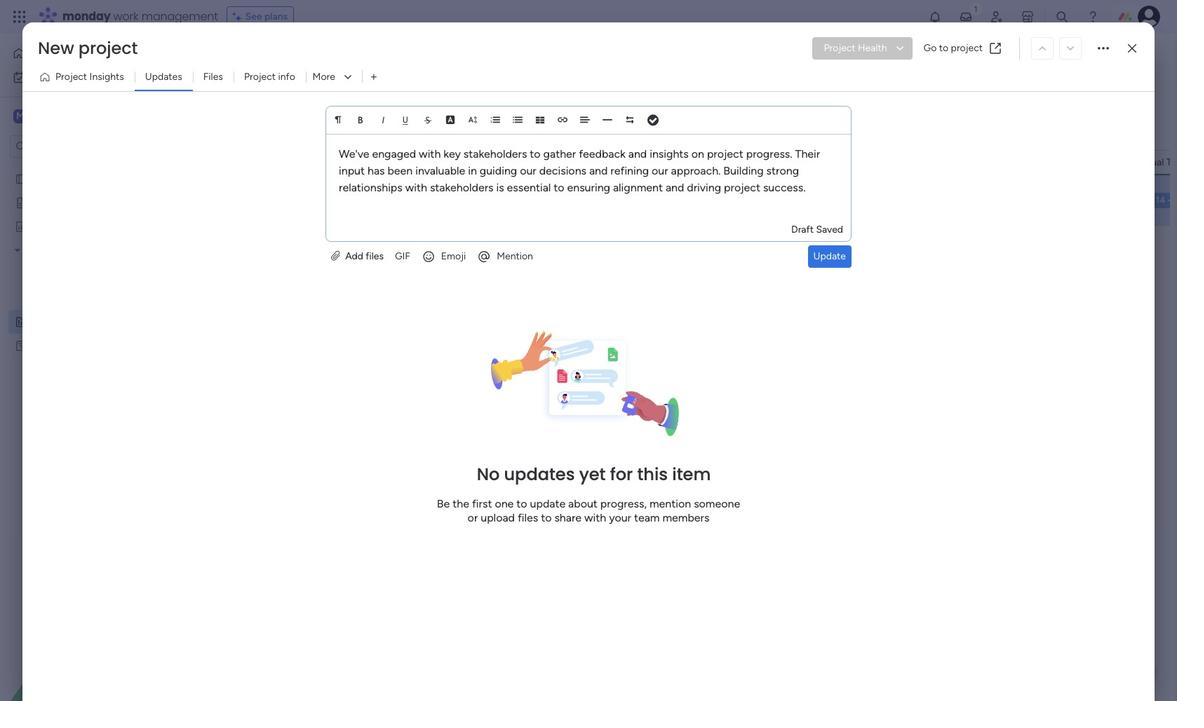 Task type: locate. For each thing, give the bounding box(es) containing it.
1 horizontal spatial and
[[629, 147, 647, 161]]

mention button
[[472, 246, 539, 268]]

0 vertical spatial work
[[113, 8, 139, 25]]

files down update
[[518, 512, 539, 525]]

rtl ltr image
[[625, 115, 635, 125]]

kendall parks image
[[1139, 6, 1161, 28], [1036, 48, 1054, 67]]

to right go
[[940, 42, 949, 54]]

1 horizontal spatial kendall parks image
[[1139, 6, 1161, 28]]

to right one
[[517, 498, 528, 511]]

driving
[[687, 181, 722, 195]]

with down about
[[585, 512, 607, 525]]

2 vertical spatial with
[[585, 512, 607, 525]]

1
[[1111, 51, 1115, 63], [474, 115, 478, 127]]

1 horizontal spatial work
[[113, 8, 139, 25]]

new up project info
[[241, 46, 277, 69]]

go
[[924, 42, 937, 54]]

1 public board image from the top
[[15, 172, 28, 185]]

stakeholders up 'guiding'
[[464, 147, 527, 161]]

project down building
[[724, 181, 761, 195]]

1 right options icon
[[1111, 51, 1115, 63]]

home link
[[8, 42, 171, 65]]

tab list
[[213, 74, 1150, 98]]

home option
[[8, 42, 171, 65]]

snapshot
[[364, 79, 405, 91]]

progress,
[[601, 498, 647, 511]]

Priority field
[[824, 155, 862, 171]]

refining
[[611, 164, 649, 178]]

approach.
[[671, 164, 721, 178]]

project inside go to project 'button'
[[952, 42, 983, 54]]

project up building
[[708, 147, 744, 161]]

0 horizontal spatial 1
[[474, 115, 478, 127]]

1 vertical spatial 1
[[474, 115, 478, 127]]

invite members image
[[990, 10, 1005, 24]]

item
[[673, 463, 711, 487]]

0 vertical spatial project health
[[824, 42, 888, 54]]

updates button
[[135, 66, 193, 88]]

1 vertical spatial /
[[468, 115, 472, 127]]

health down alignment in the top right of the page
[[633, 195, 662, 207]]

for
[[610, 463, 633, 487]]

/ for hide
[[468, 115, 472, 127]]

stakeholders down in
[[430, 181, 494, 195]]

0 horizontal spatial column information image
[[559, 158, 570, 169]]

public dashboard image
[[15, 220, 28, 233]]

2 vertical spatial and
[[666, 181, 685, 195]]

gantt
[[307, 79, 333, 91]]

1 vertical spatial public board image
[[15, 196, 28, 209]]

list box
[[0, 164, 179, 547]]

option
[[0, 166, 179, 169]]

our down insights
[[652, 164, 669, 178]]

2 horizontal spatial and
[[666, 181, 685, 195]]

1 horizontal spatial /
[[1105, 51, 1109, 63]]

1 horizontal spatial new
[[241, 46, 277, 69]]

add
[[345, 251, 364, 263]]

new for new project
[[38, 37, 74, 60]]

health for project health (rag) field on the top of page
[[620, 157, 649, 169]]

add view image
[[371, 72, 377, 82]]

/ inside button
[[1105, 51, 1109, 63]]

public board image
[[15, 172, 28, 185], [15, 196, 28, 209]]

files right add
[[366, 251, 384, 263]]

1 vertical spatial work
[[48, 71, 70, 83]]

team
[[635, 512, 660, 525]]

my work link
[[8, 66, 171, 88]]

1 horizontal spatial column information image
[[775, 157, 786, 168]]

work right my
[[48, 71, 70, 83]]

link image
[[558, 115, 568, 125]]

health inside field
[[620, 157, 649, 169]]

decisions
[[540, 164, 587, 178]]

1 horizontal spatial project health
[[824, 42, 888, 54]]

select product image
[[13, 10, 27, 24]]

italic image
[[378, 115, 388, 125]]

our
[[520, 164, 537, 178], [652, 164, 669, 178]]

feedback
[[579, 147, 626, 161]]

your
[[609, 512, 632, 525]]

invaluable
[[416, 164, 466, 178]]

workspace image
[[13, 109, 27, 124]]

plans
[[265, 11, 288, 22]]

guiding
[[480, 164, 518, 178]]

0 horizontal spatial files
[[366, 251, 384, 263]]

yet
[[580, 463, 606, 487]]

column information image
[[775, 157, 786, 168], [559, 158, 570, 169]]

1 horizontal spatial our
[[652, 164, 669, 178]]

search everything image
[[1056, 10, 1070, 24]]

info
[[278, 71, 295, 83]]

2 our from the left
[[652, 164, 669, 178]]

0 vertical spatial health
[[859, 42, 888, 54]]

members
[[663, 512, 710, 525]]

1 vertical spatial and
[[590, 164, 608, 178]]

1 vertical spatial kendall parks image
[[1036, 48, 1054, 67]]

1 inside button
[[1111, 51, 1115, 63]]

checklist image
[[648, 116, 659, 126]]

and up the refining
[[629, 147, 647, 161]]

insights
[[90, 71, 124, 83]]

health up alignment in the top right of the page
[[620, 157, 649, 169]]

bold image
[[356, 115, 366, 125]]

gif
[[395, 251, 411, 263]]

1. numbers image
[[491, 115, 501, 125]]

/ right hide
[[468, 115, 472, 127]]

new portfolio button
[[213, 46, 374, 69]]

table image
[[536, 115, 545, 125]]

new for new portfolio
[[241, 46, 277, 69]]

collapse image
[[1136, 115, 1147, 126]]

update feed image
[[960, 10, 974, 24]]

new up my work
[[38, 37, 74, 60]]

project inside button
[[824, 42, 856, 54]]

with up invaluable
[[419, 147, 441, 161]]

updates
[[504, 463, 575, 487]]

health left go
[[859, 42, 888, 54]]

1 vertical spatial health
[[620, 157, 649, 169]]

project
[[824, 42, 856, 54], [55, 71, 87, 83], [244, 71, 276, 83], [696, 156, 727, 168], [346, 157, 377, 168], [585, 157, 617, 169], [599, 195, 630, 207]]

text color image
[[446, 115, 456, 125]]

to down update
[[541, 512, 552, 525]]

1 vertical spatial files
[[518, 512, 539, 525]]

project up insights
[[78, 37, 138, 60]]

kendall parks image right give feedback "icon"
[[1036, 48, 1054, 67]]

success.
[[764, 181, 806, 195]]

options image
[[1099, 35, 1110, 62]]

/
[[1105, 51, 1109, 63], [468, 115, 472, 127]]

strong
[[767, 164, 800, 178]]

Actual Tim field
[[1133, 155, 1178, 170]]

0 horizontal spatial kendall parks image
[[1036, 48, 1054, 67]]

ensuring
[[568, 181, 611, 195]]

monday work management
[[62, 8, 218, 25]]

kendall parks image right help image
[[1139, 6, 1161, 28]]

project health inside button
[[824, 42, 888, 54]]

mention
[[650, 498, 692, 511]]

tim
[[1167, 156, 1178, 168]]

column information image right the owner field
[[559, 158, 570, 169]]

0 vertical spatial /
[[1105, 51, 1109, 63]]

updates
[[145, 71, 182, 83]]

emoji button
[[416, 246, 472, 268]]

m button
[[10, 105, 137, 128]]

1 horizontal spatial files
[[518, 512, 539, 525]]

Project Progress field
[[692, 155, 771, 170]]

update
[[530, 498, 566, 511]]

in
[[468, 164, 477, 178]]

new
[[38, 37, 74, 60], [241, 46, 277, 69]]

underline image
[[401, 115, 411, 125]]

project progress
[[696, 156, 768, 168]]

home
[[31, 47, 58, 59]]

work for monday
[[113, 8, 139, 25]]

key
[[444, 147, 461, 161]]

be
[[437, 498, 450, 511]]

column information image up success.
[[775, 157, 786, 168]]

to
[[940, 42, 949, 54], [530, 147, 541, 161], [554, 181, 565, 195], [517, 498, 528, 511], [541, 512, 552, 525]]

lottie animation image
[[0, 560, 179, 702]]

0 horizontal spatial new
[[38, 37, 74, 60]]

/ right invite on the top of the page
[[1105, 51, 1109, 63]]

building
[[724, 164, 764, 178]]

0 vertical spatial and
[[629, 147, 647, 161]]

work inside my work option
[[48, 71, 70, 83]]

0 horizontal spatial /
[[468, 115, 472, 127]]

1 left the 1. numbers 'image'
[[474, 115, 478, 127]]

project health
[[824, 42, 888, 54], [599, 195, 662, 207]]

with down been
[[406, 181, 427, 195]]

upload
[[481, 512, 515, 525]]

gif button
[[390, 246, 416, 268]]

project down update feed image
[[952, 42, 983, 54]]

and down column information image
[[666, 181, 685, 195]]

0 horizontal spatial our
[[520, 164, 537, 178]]

our up essential
[[520, 164, 537, 178]]

to-do list, main board element
[[0, 262, 179, 286]]

&bull; bullets image
[[513, 115, 523, 125]]

work for my
[[48, 71, 70, 83]]

2 vertical spatial health
[[633, 195, 662, 207]]

0 vertical spatial public board image
[[15, 172, 28, 185]]

1 vertical spatial project health
[[599, 195, 662, 207]]

files
[[366, 251, 384, 263], [518, 512, 539, 525]]

gantt button
[[304, 78, 336, 93]]

Project Health (RAG) field
[[582, 155, 678, 171]]

work
[[113, 8, 139, 25], [48, 71, 70, 83]]

health inside button
[[859, 42, 888, 54]]

0 horizontal spatial work
[[48, 71, 70, 83]]

0 vertical spatial 1
[[1111, 51, 1115, 63]]

to down decisions
[[554, 181, 565, 195]]

project
[[78, 37, 138, 60], [952, 42, 983, 54], [708, 147, 744, 161], [724, 181, 761, 195]]

projects button
[[237, 78, 280, 93]]

health
[[859, 42, 888, 54], [620, 157, 649, 169], [633, 195, 662, 207]]

projects
[[240, 79, 276, 91]]

and down the feedback
[[590, 164, 608, 178]]

work right monday
[[113, 8, 139, 25]]

actual
[[1136, 156, 1165, 168]]

owner
[[522, 157, 552, 169]]

1 horizontal spatial 1
[[1111, 51, 1115, 63]]

new project
[[38, 37, 138, 60]]



Task type: describe. For each thing, give the bounding box(es) containing it.
line image
[[603, 115, 613, 125]]

input
[[339, 164, 365, 178]]

emoji
[[441, 251, 466, 263]]

dapulse attachment image
[[331, 251, 340, 263]]

update button
[[808, 246, 852, 268]]

project insights button
[[34, 66, 135, 88]]

monday
[[62, 8, 111, 25]]

give feedback image
[[995, 51, 1009, 65]]

project info button
[[234, 66, 306, 88]]

0 vertical spatial files
[[366, 251, 384, 263]]

update
[[814, 251, 847, 263]]

progress.
[[747, 147, 793, 161]]

0 horizontal spatial and
[[590, 164, 608, 178]]

portfolio
[[281, 46, 352, 69]]

m
[[16, 110, 25, 122]]

one
[[495, 498, 514, 511]]

see
[[245, 11, 262, 22]]

add files
[[343, 251, 384, 263]]

2 public board image from the top
[[15, 196, 28, 209]]

0 vertical spatial kendall parks image
[[1139, 6, 1161, 28]]

0 vertical spatial stakeholders
[[464, 147, 527, 161]]

insights
[[650, 147, 689, 161]]

gather
[[544, 147, 576, 161]]

my work option
[[8, 66, 171, 88]]

1 for invite / 1
[[1111, 51, 1115, 63]]

health for project health button on the right of the page
[[859, 42, 888, 54]]

snapshot button
[[360, 78, 409, 93]]

on
[[692, 147, 705, 161]]

priority
[[827, 157, 859, 169]]

1 vertical spatial stakeholders
[[430, 181, 494, 195]]

share
[[555, 512, 582, 525]]

files
[[203, 71, 223, 83]]

see plans
[[245, 11, 288, 22]]

project health button
[[813, 37, 913, 60]]

my
[[32, 71, 46, 83]]

files inside be the first one to update about progress, mention someone or upload files to share with your team members
[[518, 512, 539, 525]]

more button
[[306, 66, 362, 88]]

been
[[388, 164, 413, 178]]

is
[[497, 181, 504, 195]]

this
[[638, 463, 668, 487]]

caret down image
[[15, 245, 20, 255]]

to left the gather
[[530, 147, 541, 161]]

filter button
[[349, 110, 415, 132]]

has
[[368, 164, 385, 178]]

more
[[313, 71, 335, 83]]

1 for hide / 1
[[474, 115, 478, 127]]

invite / 1
[[1078, 51, 1115, 63]]

tab list containing projects
[[213, 74, 1150, 98]]

align image
[[581, 115, 590, 125]]

hide / 1
[[445, 115, 478, 127]]

about
[[569, 498, 598, 511]]

1 vertical spatial with
[[406, 181, 427, 195]]

files button
[[193, 66, 234, 88]]

New project field
[[34, 37, 645, 60]]

go to project button
[[919, 37, 1009, 60]]

help image
[[1087, 10, 1101, 24]]

(rag)
[[651, 157, 678, 169]]

first
[[472, 498, 492, 511]]

alignment
[[613, 181, 663, 195]]

checklist, main board element
[[0, 286, 179, 310]]

new portfolio
[[241, 46, 352, 69]]

0 horizontal spatial project health
[[599, 195, 662, 207]]

1 our from the left
[[520, 164, 537, 178]]

1 image
[[970, 1, 983, 16]]

notifications image
[[929, 10, 943, 24]]

we've
[[339, 147, 370, 161]]

format image
[[333, 115, 343, 125]]

go to project
[[924, 42, 983, 54]]

Search field
[[299, 111, 341, 131]]

monday marketplace image
[[1021, 10, 1035, 24]]

0 vertical spatial with
[[419, 147, 441, 161]]

mention
[[497, 251, 533, 263]]

relationships
[[339, 181, 403, 195]]

invite / 1 button
[[1072, 46, 1122, 69]]

actual tim
[[1136, 156, 1178, 168]]

arrow down image
[[398, 112, 415, 129]]

my work
[[32, 71, 70, 83]]

saved
[[817, 224, 844, 236]]

/ for invite
[[1105, 51, 1109, 63]]

someone
[[694, 498, 741, 511]]

to inside 'button'
[[940, 42, 949, 54]]

column information image for project progress
[[775, 157, 786, 168]]

no
[[477, 463, 500, 487]]

draft saved
[[792, 224, 844, 236]]

lottie animation element
[[0, 560, 179, 702]]

progress
[[730, 156, 768, 168]]

no updates yet for this item
[[477, 463, 711, 487]]

management
[[142, 8, 218, 25]]

draft
[[792, 224, 814, 236]]

essential
[[507, 181, 551, 195]]

column information image for owner
[[559, 158, 570, 169]]

their
[[796, 147, 821, 161]]

project insights
[[55, 71, 124, 83]]

we've engaged with key stakeholders to gather feedback and insights on project progress. their input has been invaluable in guiding our decisions and refining our approach. building strong relationships with stakeholders is essential to ensuring alignment and driving project success.
[[339, 147, 821, 195]]

hide
[[445, 115, 465, 127]]

Owner field
[[519, 155, 555, 171]]

or
[[468, 512, 478, 525]]

invite
[[1078, 51, 1103, 63]]

see plans button
[[227, 6, 294, 27]]

with inside be the first one to update about progress, mention someone or upload files to share with your team members
[[585, 512, 607, 525]]

size image
[[468, 115, 478, 125]]

be the first one to update about progress, mention someone or upload files to share with your team members
[[437, 498, 741, 525]]

strikethrough image
[[423, 115, 433, 125]]

engaged
[[372, 147, 416, 161]]

column information image
[[664, 158, 675, 169]]



Task type: vqa. For each thing, say whether or not it's contained in the screenshot.
the bottom 'STAKEHOLDERS'
yes



